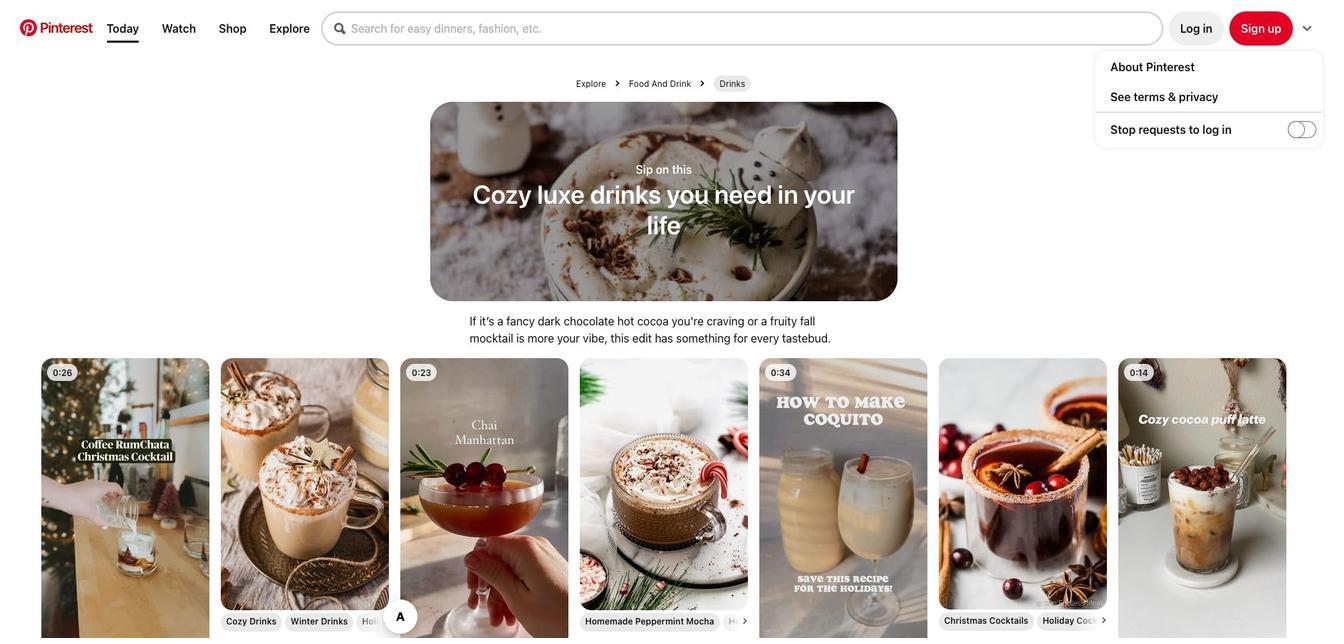 Task type: locate. For each thing, give the bounding box(es) containing it.
drinks right drink
[[720, 78, 746, 89]]

2 cocktails from the left
[[1077, 616, 1116, 626]]

0 horizontal spatial explore
[[270, 22, 310, 35]]

scroll image
[[383, 618, 389, 624], [742, 618, 748, 624]]

stop requests to log in
[[1111, 123, 1232, 136]]

drinks left the winter on the left of the page
[[250, 616, 277, 627]]

see terms & privacy
[[1111, 91, 1219, 103]]

drinks
[[590, 179, 661, 209]]

explore link left the search image
[[264, 16, 316, 41]]

if
[[470, 315, 477, 328]]

explore for the rightmost "explore" link
[[577, 78, 607, 89]]

1 cocktails from the left
[[990, 616, 1029, 626]]

sign
[[1242, 22, 1266, 35]]

a
[[498, 315, 504, 328], [762, 315, 768, 328]]

1 vertical spatial pinterest
[[1147, 61, 1196, 73]]

scroll image
[[1102, 618, 1107, 623]]

homemade peppermint mocha, homemade latte, peppermint latte, mocha drink, iced mocha, mocha latte, homemade chocolate syrup, mini chocolate chips, chocolate flavors image
[[580, 358, 748, 611]]

breadcrumb arrow image for explore
[[615, 81, 621, 86]]

0 horizontal spatial scroll image
[[383, 618, 389, 624]]

0 vertical spatial your
[[804, 179, 855, 209]]

search image
[[334, 23, 346, 34]]

0 horizontal spatial your
[[557, 332, 580, 345]]

homemade peppermint mocha button
[[580, 358, 806, 639]]

vibe,
[[583, 332, 608, 345]]

drinks
[[720, 78, 746, 89], [250, 616, 277, 627], [321, 616, 348, 627]]

food and drink
[[629, 78, 692, 89]]

2 a from the left
[[762, 315, 768, 328]]

0:23 button
[[400, 358, 568, 639]]

pinterest button
[[11, 19, 101, 38]]

about pinterest link
[[1111, 61, 1323, 73]]

1 vertical spatial explore link
[[577, 78, 607, 89]]

in
[[1204, 22, 1213, 35], [1223, 123, 1232, 136], [778, 179, 799, 209]]

0 horizontal spatial cozy
[[226, 616, 247, 627]]

pinterest right pinterest "icon"
[[40, 19, 92, 36]]

christmas
[[945, 616, 988, 626]]

christmas cocktails, holiday cocktails, christmas food, hot cocktails, christmas dinner, holiday parties, hot toddy, winter drinks, winter food image
[[939, 358, 1107, 610]]

pinterest
[[40, 19, 92, 36], [1147, 61, 1196, 73]]

cozy left the winter on the left of the page
[[226, 616, 247, 627]]

1 a from the left
[[498, 315, 504, 328]]

0 horizontal spatial drinks
[[250, 616, 277, 627]]

0 vertical spatial this
[[672, 163, 692, 176]]

0:34
[[771, 367, 791, 378]]

1 vertical spatial your
[[557, 332, 580, 345]]

1 horizontal spatial drinks
[[321, 616, 348, 627]]

2 scroll image from the left
[[742, 618, 748, 624]]

sip on this cozy luxe drinks you need in your life
[[473, 163, 855, 240]]

0:26 link
[[41, 358, 209, 639]]

cocktails
[[990, 616, 1029, 626], [1077, 616, 1116, 626]]

this down "hot" at the left of the page
[[611, 332, 630, 345]]

explore
[[270, 22, 310, 35], [577, 78, 607, 89]]

luxe
[[537, 179, 585, 209]]

a right or
[[762, 315, 768, 328]]

breadcrumb arrow image for food and drink
[[700, 81, 706, 86]]

drinks for cozy drinks
[[250, 616, 277, 627]]

pinterest up &
[[1147, 61, 1196, 73]]

to
[[1190, 123, 1201, 136]]

explore for top "explore" link
[[270, 22, 310, 35]]

1 vertical spatial explore
[[577, 78, 607, 89]]

cozy luxe drinks you need in your life image
[[430, 102, 898, 301]]

1 horizontal spatial breadcrumb arrow image
[[700, 81, 706, 86]]

cozy left the luxe
[[473, 179, 532, 209]]

1 vertical spatial in
[[1223, 123, 1232, 136]]

is
[[517, 332, 525, 345]]

homemade
[[586, 616, 633, 627]]

2 vertical spatial in
[[778, 179, 799, 209]]

1 horizontal spatial this
[[672, 163, 692, 176]]

requests
[[1139, 123, 1187, 136]]

cozy drinks link
[[226, 616, 277, 627]]

1 horizontal spatial your
[[804, 179, 855, 209]]

1 horizontal spatial a
[[762, 315, 768, 328]]

0 horizontal spatial this
[[611, 332, 630, 345]]

cocktails right holiday
[[1077, 616, 1116, 626]]

food and drink link
[[629, 78, 692, 89]]

drinks right the winter on the left of the page
[[321, 616, 348, 627]]

log
[[1181, 22, 1201, 35]]

today
[[107, 22, 139, 35]]

today link
[[101, 16, 145, 43]]

explore link
[[264, 16, 316, 41], [577, 78, 607, 89]]

0 horizontal spatial explore link
[[264, 16, 316, 41]]

2 horizontal spatial in
[[1223, 123, 1232, 136]]

holiday
[[1043, 616, 1075, 626]]

stop
[[1111, 123, 1137, 136]]

0:34 button
[[760, 358, 928, 639]]

breadcrumb arrow image right drink
[[700, 81, 706, 86]]

let's make coquito for the holidays! today, i'm sharing my family's coquito recipe that i absolutely love. make sure to save this so you can share it with your friends and family this holiday season! christmas party food, christmas time, how to make coquito, delicious desserts, yummy food, fish recipes, drink recipes, puerto rican recipes image
[[760, 358, 928, 639]]

your inside sip on this cozy luxe drinks you need in your life
[[804, 179, 855, 209]]

scroll image right mocha
[[742, 618, 748, 624]]

1 vertical spatial cozy
[[226, 616, 247, 627]]

0 vertical spatial explore
[[270, 22, 310, 35]]

cocktails right christmas
[[990, 616, 1029, 626]]

about pinterest
[[1111, 61, 1196, 73]]

0 horizontal spatial a
[[498, 315, 504, 328]]

0 vertical spatial pinterest
[[40, 19, 92, 36]]

0 vertical spatial cozy
[[473, 179, 532, 209]]

a right it's
[[498, 315, 504, 328]]

cocktails for holiday cocktails
[[1077, 616, 1116, 626]]

cozy inside sip on this cozy luxe drinks you need in your life
[[473, 179, 532, 209]]

1 horizontal spatial cocktails
[[1077, 616, 1116, 626]]

this right "on"
[[672, 163, 692, 176]]

explore left food
[[577, 78, 607, 89]]

1 scroll image from the left
[[383, 618, 389, 624]]

1 horizontal spatial explore
[[577, 78, 607, 89]]

cozy drinks, winter drinks, holiday drinks, christmas drinks, holiday desserts, holiday baking, eggnog coffee, coffee coffee, cookies image
[[221, 358, 389, 611]]

1 horizontal spatial cozy
[[473, 179, 532, 209]]

on
[[656, 163, 669, 176]]

more
[[528, 332, 554, 345]]

0 horizontal spatial in
[[778, 179, 799, 209]]

1 breadcrumb arrow image from the left
[[615, 81, 621, 86]]

1 horizontal spatial in
[[1204, 22, 1213, 35]]

explore left the search image
[[270, 22, 310, 35]]

hot
[[618, 315, 635, 328]]

0 vertical spatial explore link
[[264, 16, 316, 41]]

list
[[35, 358, 1293, 639]]

0 horizontal spatial cocktails
[[990, 616, 1029, 626]]

chocolate
[[564, 315, 615, 328]]

2 breadcrumb arrow image from the left
[[700, 81, 706, 86]]

christmas cocktails link
[[945, 616, 1029, 626]]

explore link left food
[[577, 78, 607, 89]]

0 horizontal spatial breadcrumb arrow image
[[615, 81, 621, 86]]

dark
[[538, 315, 561, 328]]

0 horizontal spatial pinterest
[[40, 19, 92, 36]]

list containing 0:26
[[35, 358, 1293, 639]]

watch
[[162, 22, 196, 35]]

breadcrumb arrow image left food
[[615, 81, 621, 86]]

scroll image right 'winter drinks'
[[383, 618, 389, 624]]

1 horizontal spatial scroll image
[[742, 618, 748, 624]]

every
[[751, 332, 780, 345]]

you
[[667, 179, 709, 209]]

0 vertical spatial in
[[1204, 22, 1213, 35]]

1 vertical spatial this
[[611, 332, 630, 345]]

has
[[655, 332, 674, 345]]

cozy
[[473, 179, 532, 209], [226, 616, 247, 627]]

breadcrumb arrow image
[[615, 81, 621, 86], [700, 81, 706, 86]]



Task type: vqa. For each thing, say whether or not it's contained in the screenshot.
Search icon
no



Task type: describe. For each thing, give the bounding box(es) containing it.
christmas cocktails
[[945, 616, 1029, 626]]

scroll image for cozy drinks
[[383, 618, 389, 624]]

winter drinks link
[[291, 616, 348, 627]]

0:23
[[412, 367, 431, 378]]

something
[[677, 332, 731, 345]]

terms
[[1134, 91, 1166, 103]]

see
[[1111, 91, 1132, 103]]

winter drinks
[[291, 616, 348, 627]]

drinks for winter drinks
[[321, 616, 348, 627]]

winter
[[291, 616, 319, 627]]

Search text field
[[351, 22, 1162, 35]]

0:26 button
[[41, 358, 209, 639]]

cocktails for christmas cocktails
[[990, 616, 1029, 626]]

food
[[629, 78, 650, 89]]

0:34 link
[[760, 358, 928, 639]]

holiday cocktails
[[1043, 616, 1116, 626]]

mocktail
[[470, 332, 514, 345]]

0:26
[[52, 367, 72, 378]]

edit
[[633, 332, 652, 345]]

cozy drinks
[[226, 616, 277, 627]]

need
[[714, 179, 772, 209]]

log in
[[1181, 22, 1213, 35]]

this inside sip on this cozy luxe drinks you need in your life
[[672, 163, 692, 176]]

homemade peppermint mocha link
[[586, 616, 715, 627]]

pinterest inside pinterest 'link'
[[40, 19, 92, 36]]

sign up
[[1242, 22, 1282, 35]]

if it's a fancy dark chocolate hot cocoa you're craving or a fruity fall mocktail is more your vibe, this edit has something for every tastebud.
[[470, 315, 832, 345]]

or
[[748, 315, 759, 328]]

drink
[[670, 78, 692, 89]]

sign up button
[[1230, 11, 1294, 46]]

drinks link
[[720, 78, 746, 89]]

0:14 button
[[1119, 358, 1287, 639]]

0:14
[[1130, 367, 1149, 378]]

log
[[1203, 123, 1220, 136]]

life
[[647, 209, 681, 240]]

winter cocktails, christmas cocktails, holiday drinks, rumchata cocktails, boozy, alcoholic drinks, spiced cocktail, cocktail drinks, cocktail hour image
[[41, 358, 209, 639]]

about
[[1111, 61, 1144, 73]]

1 horizontal spatial pinterest
[[1147, 61, 1196, 73]]

peppermint
[[636, 616, 684, 627]]

fancy
[[507, 315, 535, 328]]

pinterest image
[[20, 19, 37, 36]]

0:14 link
[[1119, 358, 1287, 639]]

holiday cocktails link
[[1043, 616, 1116, 626]]

cocoa
[[638, 315, 669, 328]]

in inside button
[[1204, 22, 1213, 35]]

pinterest link
[[11, 19, 101, 36]]

up
[[1269, 22, 1282, 35]]

craving
[[707, 315, 745, 328]]

your inside if it's a fancy dark chocolate hot cocoa you're craving or a fruity fall mocktail is more your vibe, this edit has something for every tastebud.
[[557, 332, 580, 345]]

0:23 link
[[400, 358, 568, 639]]

homemade peppermint mocha
[[586, 616, 715, 627]]

fall
[[801, 315, 816, 328]]

shop
[[219, 22, 247, 35]]

bourbon cocktails, winter cocktails, boozy drinks, cocktail drinks recipes, drinks alcohol recipes, yummy drinks, beverages, fancy drinks, christmas cocktails image
[[400, 358, 568, 639]]

for
[[734, 332, 748, 345]]

sip
[[636, 163, 653, 176]]

scroll image for homemade peppermint mocha
[[742, 618, 748, 624]]

you're
[[672, 315, 704, 328]]

watch link
[[156, 16, 202, 41]]

and
[[652, 78, 668, 89]]

&
[[1169, 91, 1177, 103]]

fruity
[[771, 315, 798, 328]]

it's
[[480, 315, 495, 328]]

tastebud.
[[783, 332, 832, 345]]

in inside sip on this cozy luxe drinks you need in your life
[[778, 179, 799, 209]]

this inside if it's a fancy dark chocolate hot cocoa you're craving or a fruity fall mocktail is more your vibe, this edit has something for every tastebud.
[[611, 332, 630, 345]]

2 horizontal spatial drinks
[[720, 78, 746, 89]]

log in button
[[1170, 11, 1225, 46]]

shop link
[[213, 16, 252, 41]]

see terms & privacy link
[[1111, 91, 1323, 103]]

mocha
[[687, 616, 715, 627]]

privacy
[[1180, 91, 1219, 103]]

1 horizontal spatial explore link
[[577, 78, 607, 89]]

cocoa puff espresso oat milk latte! 🍫☕ dive into a creamy oat milk base infused with rich espresso and the playful crunch of cocoa puffs. a treat for cozy mornings or midday pick-me-ups! #latterecipe #cocoapuffespresso" cozy, luxe winter drinks winter drinks, winter food, fish recipes, baking recipes, cocoa puffs, vanilla syrup, latte recipe, strong coffee, yummy food image
[[1119, 358, 1287, 639]]



